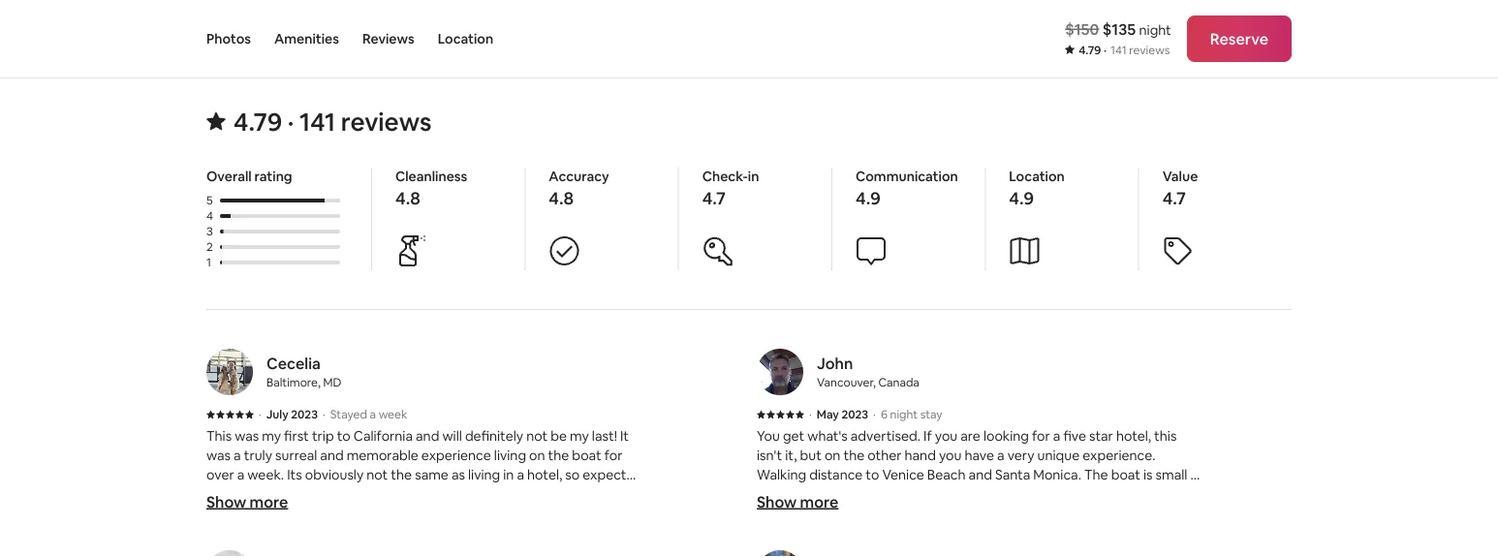 Task type: locate. For each thing, give the bounding box(es) containing it.
0 horizontal spatial so
[[244, 544, 258, 557]]

the down the peaceful
[[385, 524, 408, 542]]

0 horizontal spatial as
[[452, 466, 465, 484]]

as inside this was my first trip to california and will definitely not be my last! it was a truly surreal and memorable experience living on the boat for over a week. its obviously not the same as living in a hotel, so expect much tighter quarters and pack lightly. the marina is absolutely stunning and is in a secluded, peaceful area. the hosts were highly communicative and friendly. the bathroom was a short 1-2 minute walk away, so keep that in mind.
[[452, 466, 465, 484]]

1 horizontal spatial more
[[800, 492, 839, 512]]

0 vertical spatial so
[[565, 466, 580, 484]]

2 4.8 from the left
[[549, 187, 574, 210]]

at
[[1111, 524, 1124, 542]]

you
[[757, 427, 780, 445]]

lack
[[1035, 544, 1060, 557]]

but up issues
[[851, 486, 873, 503]]

1 horizontal spatial i
[[990, 505, 993, 522]]

1 horizontal spatial hotel,
[[1116, 427, 1152, 445]]

if
[[924, 427, 932, 445]]

my down 'july' at bottom
[[262, 427, 281, 445]]

show more for cecelia
[[206, 492, 288, 512]]

monica.
[[1034, 466, 1082, 484]]

4.8 inside accuracy 4.8
[[549, 187, 574, 210]]

the
[[548, 447, 569, 464], [844, 447, 865, 464], [391, 466, 412, 484], [846, 524, 867, 542], [861, 544, 883, 557], [1011, 544, 1032, 557]]

0 horizontal spatial show more
[[206, 492, 288, 512]]

2 show more button from the left
[[757, 492, 839, 512]]

1 horizontal spatial but
[[851, 486, 873, 503]]

quarters
[[290, 486, 343, 503]]

0 vertical spatial no
[[1000, 486, 1016, 503]]

in inside check-in 4.7
[[748, 168, 759, 185]]

vancouver,
[[817, 375, 876, 390]]

over
[[206, 466, 234, 484]]

living down definitely
[[494, 447, 526, 464]]

0 horizontal spatial no
[[824, 505, 840, 522]]

0 vertical spatial i
[[876, 486, 879, 503]]

stay left at
[[1082, 524, 1108, 542]]

2
[[206, 239, 213, 254], [561, 524, 568, 542]]

0 horizontal spatial show
[[206, 492, 246, 512]]

tighter
[[244, 486, 287, 503]]

john
[[817, 353, 853, 373]]

0 horizontal spatial but
[[800, 447, 822, 464]]

1 horizontal spatial this
[[805, 544, 830, 557]]

1 vertical spatial no
[[824, 505, 840, 522]]

on up distance
[[825, 447, 841, 464]]

living up marina
[[468, 466, 500, 484]]

so right alone
[[983, 486, 997, 503]]

4.8 for accuracy 4.8
[[549, 187, 574, 210]]

0 vertical spatial as
[[452, 466, 465, 484]]

expect
[[583, 466, 627, 484]]

location for location
[[438, 30, 494, 47]]

1 vertical spatial living
[[468, 466, 500, 484]]

boat inside this was my first trip to california and will definitely not be my last! it was a truly surreal and memorable experience living on the boat for over a week. its obviously not the same as living in a hotel, so expect much tighter quarters and pack lightly. the marina is absolutely stunning and is in a secluded, peaceful area. the hosts were highly communicative and friendly. the bathroom was a short 1-2 minute walk away, so keep that in mind.
[[572, 447, 602, 464]]

2 show from the left
[[757, 492, 797, 512]]

1 vertical spatial looking
[[1023, 505, 1069, 522]]

venice
[[882, 466, 924, 484]]

0 vertical spatial 4.79
[[1079, 43, 1101, 58]]

0 vertical spatial this
[[206, 427, 232, 445]]

1 show more button from the left
[[206, 492, 288, 512]]

4.79 · 141 reviews down $135
[[1079, 43, 1170, 58]]

so down the communicative
[[244, 544, 258, 557]]

more down distance
[[800, 492, 839, 512]]

accuracy 4.8
[[549, 168, 609, 210]]

isn't
[[757, 447, 782, 464]]

stay up if
[[920, 407, 943, 422]]

a left the week
[[370, 407, 376, 422]]

this was my first trip to california and will definitely not be my last! it was a truly surreal and memorable experience living on the boat for over a week. its obviously not the same as living in a hotel, so expect much tighter quarters and pack lightly. the marina is absolutely stunning and is in a secluded, peaceful area. the hosts were highly communicative and friendly. the bathroom was a short 1-2 minute walk away, so keep that in mind.
[[206, 427, 646, 557]]

2 2023 from the left
[[842, 407, 869, 422]]

4.8
[[395, 187, 421, 210], [549, 187, 574, 210]]

2 down were at left bottom
[[561, 524, 568, 542]]

show more button
[[206, 492, 288, 512], [757, 492, 839, 512]]

4.9 inside location 4.9
[[1009, 187, 1034, 210]]

hotel, up experience.
[[1116, 427, 1152, 445]]

141 down $150 $135 night in the right of the page
[[1111, 43, 1127, 58]]

4
[[206, 208, 213, 223]]

in
[[748, 168, 759, 185], [503, 466, 514, 484], [302, 505, 313, 522], [937, 524, 948, 542], [1127, 524, 1137, 542], [324, 544, 335, 557]]

communicative
[[206, 524, 303, 542]]

this inside you get what's advertised. if you are looking for a five star hotel, this isn't it, but on the other hand you have a very unique experience. walking distance to venice beach and santa monica. the boat is small - as advertised - but i was there alone so no problems for me. no noise anywhere, no issues with neighbours. i was looking for something different than the hotels and in fact airbnb's i usually stay at in my travels. this met the bill. the only issue is the lack of a bathr
[[805, 544, 830, 557]]

4.8 inside cleanliness 4.8
[[395, 187, 421, 210]]

area.
[[447, 505, 477, 522]]

show more down walking
[[757, 492, 839, 512]]

as down walking
[[757, 486, 771, 503]]

boat down experience.
[[1111, 466, 1141, 484]]

0 horizontal spatial location
[[438, 30, 494, 47]]

and
[[416, 427, 439, 445], [320, 447, 344, 464], [969, 466, 992, 484], [346, 486, 370, 503], [264, 505, 287, 522], [306, 524, 329, 542], [911, 524, 934, 542]]

2 horizontal spatial so
[[983, 486, 997, 503]]

0 horizontal spatial on
[[529, 447, 545, 464]]

1 horizontal spatial boat
[[1111, 466, 1141, 484]]

show more button up the communicative
[[206, 492, 288, 512]]

reviews down $135
[[1129, 43, 1170, 58]]

i up issues
[[876, 486, 879, 503]]

1 horizontal spatial 4.9
[[1009, 187, 1034, 210]]

1 vertical spatial to
[[866, 466, 879, 484]]

a left the truly
[[234, 447, 241, 464]]

memorable
[[347, 447, 419, 464]]

4.8 for cleanliness 4.8
[[395, 187, 421, 210]]

it,
[[785, 447, 797, 464]]

4.8 down the accuracy
[[549, 187, 574, 210]]

0 horizontal spatial more
[[250, 492, 288, 512]]

night inside $150 $135 night
[[1139, 21, 1172, 38]]

photos button
[[206, 0, 251, 78]]

boat
[[572, 447, 602, 464], [1111, 466, 1141, 484]]

0 vertical spatial location
[[438, 30, 494, 47]]

2 show more from the left
[[757, 492, 839, 512]]

show more button down walking
[[757, 492, 839, 512]]

1 horizontal spatial show
[[757, 492, 797, 512]]

it
[[620, 427, 629, 445]]

· left 'may' on the right bottom of the page
[[809, 407, 812, 422]]

0 vertical spatial hotel,
[[1116, 427, 1152, 445]]

0 horizontal spatial 4.79
[[234, 106, 282, 138]]

night right $135
[[1139, 21, 1172, 38]]

1 horizontal spatial 141
[[1111, 43, 1127, 58]]

2023 right 'may' on the right bottom of the page
[[842, 407, 869, 422]]

1 show more from the left
[[206, 492, 288, 512]]

0 vertical spatial 141
[[1111, 43, 1127, 58]]

2 horizontal spatial my
[[1140, 524, 1159, 542]]

1 horizontal spatial so
[[565, 466, 580, 484]]

0 vertical spatial but
[[800, 447, 822, 464]]

neighbours.
[[913, 505, 987, 522]]

advertised
[[774, 486, 840, 503]]

0 vertical spatial 2
[[206, 239, 213, 254]]

141
[[1111, 43, 1127, 58], [299, 106, 336, 138]]

cecelia baltimore, md
[[267, 353, 341, 390]]

john vancouver, canada
[[817, 353, 920, 390]]

hotel, up the absolutely
[[527, 466, 562, 484]]

this up over
[[206, 427, 232, 445]]

living
[[494, 447, 526, 464], [468, 466, 500, 484]]

star
[[1089, 427, 1114, 445]]

1 horizontal spatial 2
[[561, 524, 568, 542]]

stay inside you get what's advertised. if you are looking for a five star hotel, this isn't it, but on the other hand you have a very unique experience. walking distance to venice beach and santa monica. the boat is small - as advertised - but i was there alone so no problems for me. no noise anywhere, no issues with neighbours. i was looking for something different than the hotels and in fact airbnb's i usually stay at in my travels. this met the bill. the only issue is the lack of a bathr
[[1082, 524, 1108, 542]]

4.9 for communication 4.9
[[856, 187, 881, 210]]

on up the absolutely
[[529, 447, 545, 464]]

hotel, inside you get what's advertised. if you are looking for a five star hotel, this isn't it, but on the other hand you have a very unique experience. walking distance to venice beach and santa monica. the boat is small - as advertised - but i was there alone so no problems for me. no noise anywhere, no issues with neighbours. i was looking for something different than the hotels and in fact airbnb's i usually stay at in my travels. this met the bill. the only issue is the lack of a bathr
[[1116, 427, 1152, 445]]

short
[[514, 524, 547, 542]]

not left be
[[526, 427, 548, 445]]

location
[[438, 30, 494, 47], [1009, 168, 1065, 185]]

0 vertical spatial living
[[494, 447, 526, 464]]

first
[[284, 427, 309, 445]]

baltimore,
[[267, 375, 321, 390]]

but right the it,
[[800, 447, 822, 464]]

1 horizontal spatial 2023
[[842, 407, 869, 422]]

last!
[[592, 427, 617, 445]]

this
[[1155, 427, 1177, 445]]

4.9 inside communication 4.9
[[856, 187, 881, 210]]

no down the santa
[[1000, 486, 1016, 503]]

0 horizontal spatial this
[[206, 427, 232, 445]]

the up area.
[[449, 486, 473, 503]]

2 more from the left
[[800, 492, 839, 512]]

1 vertical spatial hotel,
[[527, 466, 562, 484]]

no up than
[[824, 505, 840, 522]]

2023 for cecelia
[[291, 407, 318, 422]]

overall
[[206, 168, 252, 185]]

is up no
[[1144, 466, 1153, 484]]

check-
[[702, 168, 748, 185]]

0 vertical spatial boat
[[572, 447, 602, 464]]

only
[[936, 544, 962, 557]]

1 vertical spatial 4.79
[[234, 106, 282, 138]]

i
[[876, 486, 879, 503], [990, 505, 993, 522], [1031, 524, 1034, 542]]

2 on from the left
[[825, 447, 841, 464]]

1 2023 from the left
[[291, 407, 318, 422]]

0 horizontal spatial hotel,
[[527, 466, 562, 484]]

is
[[1144, 466, 1153, 484], [521, 486, 530, 503], [290, 505, 299, 522], [999, 544, 1008, 557]]

2 inside this was my first trip to california and will definitely not be my last! it was a truly surreal and memorable experience living on the boat for over a week. its obviously not the same as living in a hotel, so expect much tighter quarters and pack lightly. the marina is absolutely stunning and is in a secluded, peaceful area. the hosts were highly communicative and friendly. the bathroom was a short 1-2 minute walk away, so keep that in mind.
[[561, 524, 568, 542]]

0 horizontal spatial 4.8
[[395, 187, 421, 210]]

this
[[206, 427, 232, 445], [805, 544, 830, 557]]

week
[[379, 407, 407, 422]]

but
[[800, 447, 822, 464], [851, 486, 873, 503]]

1 more from the left
[[250, 492, 288, 512]]

0 vertical spatial not
[[526, 427, 548, 445]]

five
[[1064, 427, 1086, 445]]

0 horizontal spatial not
[[367, 466, 388, 484]]

so up the absolutely
[[565, 466, 580, 484]]

0 horizontal spatial show more button
[[206, 492, 288, 512]]

1 4.8 from the left
[[395, 187, 421, 210]]

what's
[[808, 427, 848, 445]]

my down something
[[1140, 524, 1159, 542]]

list
[[199, 349, 1300, 557]]

my
[[262, 427, 281, 445], [570, 427, 589, 445], [1140, 524, 1159, 542]]

0 horizontal spatial boat
[[572, 447, 602, 464]]

- down distance
[[843, 486, 848, 503]]

for left me.
[[1081, 486, 1100, 503]]

communication
[[856, 168, 958, 185]]

john image
[[757, 349, 804, 395], [757, 349, 804, 395]]

0 horizontal spatial stay
[[920, 407, 943, 422]]

more down week.
[[250, 492, 288, 512]]

0 vertical spatial -
[[1191, 466, 1196, 484]]

to down other
[[866, 466, 879, 484]]

was up over
[[206, 447, 231, 464]]

looking down 'problems'
[[1023, 505, 1069, 522]]

something
[[1093, 505, 1160, 522]]

rating
[[254, 168, 292, 185]]

1 vertical spatial 141
[[299, 106, 336, 138]]

as
[[452, 466, 465, 484], [757, 486, 771, 503]]

truly
[[244, 447, 272, 464]]

same
[[415, 466, 449, 484]]

problems
[[1019, 486, 1078, 503]]

4.7 down check-
[[702, 187, 726, 210]]

0 horizontal spatial 4.79 · 141 reviews
[[234, 106, 432, 138]]

1 horizontal spatial location
[[1009, 168, 1065, 185]]

not down memorable
[[367, 466, 388, 484]]

for inside this was my first trip to california and will definitely not be my last! it was a truly surreal and memorable experience living on the boat for over a week. its obviously not the same as living in a hotel, so expect much tighter quarters and pack lightly. the marina is absolutely stunning and is in a secluded, peaceful area. the hosts were highly communicative and friendly. the bathroom was a short 1-2 minute walk away, so keep that in mind.
[[604, 447, 623, 464]]

show more for john
[[757, 492, 839, 512]]

1 vertical spatial as
[[757, 486, 771, 503]]

reviews up cleanliness
[[341, 106, 432, 138]]

0 horizontal spatial night
[[890, 407, 918, 422]]

1 vertical spatial 4.79 · 141 reviews
[[234, 106, 432, 138]]

0 vertical spatial looking
[[984, 427, 1029, 445]]

i left usually
[[1031, 524, 1034, 542]]

1 horizontal spatial as
[[757, 486, 771, 503]]

1 horizontal spatial stay
[[1082, 524, 1108, 542]]

this down than
[[805, 544, 830, 557]]

cleanliness 4.8
[[395, 168, 467, 210]]

2 down the 3
[[206, 239, 213, 254]]

boat inside you get what's advertised. if you are looking for a five star hotel, this isn't it, but on the other hand you have a very unique experience. walking distance to venice beach and santa monica. the boat is small - as advertised - but i was there alone so no problems for me. no noise anywhere, no issues with neighbours. i was looking for something different than the hotels and in fact airbnb's i usually stay at in my travels. this met the bill. the only issue is the lack of a bathr
[[1111, 466, 1141, 484]]

than
[[814, 524, 843, 542]]

1 vertical spatial 2
[[561, 524, 568, 542]]

1 horizontal spatial show more
[[757, 492, 839, 512]]

1 horizontal spatial 4.8
[[549, 187, 574, 210]]

was down area.
[[477, 524, 501, 542]]

boat down last!
[[572, 447, 602, 464]]

4.79 · 141 reviews up the rating
[[234, 106, 432, 138]]

the left bill.
[[861, 544, 883, 557]]

1 horizontal spatial -
[[1191, 466, 1196, 484]]

1 4.7 from the left
[[702, 187, 726, 210]]

may
[[817, 407, 839, 422]]

1 vertical spatial location
[[1009, 168, 1065, 185]]

1 vertical spatial stay
[[1082, 524, 1108, 542]]

- right small
[[1191, 466, 1196, 484]]

1 vertical spatial this
[[805, 544, 830, 557]]

a left short
[[504, 524, 511, 542]]

trip
[[312, 427, 334, 445]]

advertised.
[[851, 427, 921, 445]]

141 down amenities button
[[299, 106, 336, 138]]

as down experience at the left bottom
[[452, 466, 465, 484]]

this inside this was my first trip to california and will definitely not be my last! it was a truly surreal and memorable experience living on the boat for over a week. its obviously not the same as living in a hotel, so expect much tighter quarters and pack lightly. the marina is absolutely stunning and is in a secluded, peaceful area. the hosts were highly communicative and friendly. the bathroom was a short 1-2 minute walk away, so keep that in mind.
[[206, 427, 232, 445]]

show more up the communicative
[[206, 492, 288, 512]]

4.7 down value
[[1163, 187, 1186, 210]]

2023 up first
[[291, 407, 318, 422]]

a
[[370, 407, 376, 422], [1053, 427, 1061, 445], [234, 447, 241, 464], [997, 447, 1005, 464], [237, 466, 245, 484], [517, 466, 524, 484], [316, 505, 323, 522], [504, 524, 511, 542], [1079, 544, 1086, 557]]

2 vertical spatial i
[[1031, 524, 1034, 542]]

i up airbnb's
[[990, 505, 993, 522]]

and up that at left
[[306, 524, 329, 542]]

a up marina
[[517, 466, 524, 484]]

show down walking
[[757, 492, 797, 512]]

hotel,
[[1116, 427, 1152, 445], [527, 466, 562, 484]]

the down airbnb's
[[1011, 544, 1032, 557]]

1 horizontal spatial to
[[866, 466, 879, 484]]

beach
[[927, 466, 966, 484]]

a right over
[[237, 466, 245, 484]]

1 vertical spatial boat
[[1111, 466, 1141, 484]]

1 horizontal spatial reviews
[[1129, 43, 1170, 58]]

1 4.9 from the left
[[856, 187, 881, 210]]

looking
[[984, 427, 1029, 445], [1023, 505, 1069, 522]]

1 horizontal spatial 4.79 · 141 reviews
[[1079, 43, 1170, 58]]

1 show from the left
[[206, 492, 246, 512]]

0 horizontal spatial i
[[876, 486, 879, 503]]

3
[[206, 224, 213, 239]]

2 4.7 from the left
[[1163, 187, 1186, 210]]

0 vertical spatial to
[[337, 427, 351, 445]]

are
[[961, 427, 981, 445]]

hosts
[[507, 505, 541, 522]]

2 4.9 from the left
[[1009, 187, 1034, 210]]

0 horizontal spatial 4.9
[[856, 187, 881, 210]]

0 vertical spatial night
[[1139, 21, 1172, 38]]

2 vertical spatial so
[[244, 544, 258, 557]]

0 horizontal spatial to
[[337, 427, 351, 445]]

4.79 · 141 reviews
[[1079, 43, 1170, 58], [234, 106, 432, 138]]

4.8 down cleanliness
[[395, 187, 421, 210]]

cecelia image
[[206, 349, 253, 395], [206, 349, 253, 395]]

show down over
[[206, 492, 246, 512]]

highly
[[578, 505, 615, 522]]

for up expect
[[604, 447, 623, 464]]

0 horizontal spatial 4.7
[[702, 187, 726, 210]]

1 vertical spatial reviews
[[341, 106, 432, 138]]

1 horizontal spatial no
[[1000, 486, 1016, 503]]

1 horizontal spatial 4.7
[[1163, 187, 1186, 210]]

1 on from the left
[[529, 447, 545, 464]]

night right 6
[[890, 407, 918, 422]]

walk
[[618, 524, 646, 542]]

0 horizontal spatial -
[[843, 486, 848, 503]]

4.79 down $150
[[1079, 43, 1101, 58]]

will
[[442, 427, 462, 445]]

cleanliness
[[395, 168, 467, 185]]

other
[[868, 447, 902, 464]]

secluded,
[[326, 505, 386, 522]]



Task type: vqa. For each thing, say whether or not it's contained in the screenshot.
stayed
yes



Task type: describe. For each thing, give the bounding box(es) containing it.
small
[[1156, 466, 1188, 484]]

4.7 inside value 4.7
[[1163, 187, 1186, 210]]

was up with
[[882, 486, 907, 503]]

show more button for cecelia
[[206, 492, 288, 512]]

more for john
[[800, 492, 839, 512]]

with
[[883, 505, 911, 522]]

reserve button
[[1187, 16, 1292, 62]]

a right 'of'
[[1079, 544, 1086, 557]]

is up hosts
[[521, 486, 530, 503]]

the up distance
[[844, 447, 865, 464]]

1 horizontal spatial my
[[570, 427, 589, 445]]

its
[[287, 466, 302, 484]]

and down have
[[969, 466, 992, 484]]

1 vertical spatial you
[[939, 447, 962, 464]]

amenities
[[274, 30, 339, 47]]

0 horizontal spatial 2
[[206, 239, 213, 254]]

5
[[206, 193, 213, 208]]

santa
[[995, 466, 1031, 484]]

location for location 4.9
[[1009, 168, 1065, 185]]

no
[[1129, 486, 1146, 503]]

the down be
[[548, 447, 569, 464]]

· left 6
[[873, 407, 876, 422]]

noise
[[1149, 486, 1182, 503]]

0 horizontal spatial reviews
[[341, 106, 432, 138]]

experience.
[[1083, 447, 1156, 464]]

for up usually
[[1072, 505, 1090, 522]]

surreal
[[275, 447, 317, 464]]

1 horizontal spatial not
[[526, 427, 548, 445]]

reserve
[[1210, 29, 1269, 48]]

issue
[[965, 544, 996, 557]]

md
[[323, 375, 341, 390]]

of
[[1063, 544, 1076, 557]]

more for cecelia
[[250, 492, 288, 512]]

lightly.
[[406, 486, 446, 503]]

away,
[[206, 544, 241, 557]]

0 vertical spatial 4.79 · 141 reviews
[[1079, 43, 1170, 58]]

walking
[[757, 466, 807, 484]]

1 vertical spatial not
[[367, 466, 388, 484]]

$135
[[1103, 19, 1136, 39]]

mind.
[[338, 544, 372, 557]]

alone
[[946, 486, 980, 503]]

be
[[551, 427, 567, 445]]

me.
[[1103, 486, 1126, 503]]

0 vertical spatial stay
[[920, 407, 943, 422]]

show for cecelia
[[206, 492, 246, 512]]

different
[[757, 524, 811, 542]]

1 vertical spatial -
[[843, 486, 848, 503]]

· left 'july' at bottom
[[259, 407, 262, 422]]

hotel, inside this was my first trip to california and will definitely not be my last! it was a truly surreal and memorable experience living on the boat for over a week. its obviously not the same as living in a hotel, so expect much tighter quarters and pack lightly. the marina is absolutely stunning and is in a secluded, peaceful area. the hosts were highly communicative and friendly. the bathroom was a short 1-2 minute walk away, so keep that in mind.
[[527, 466, 562, 484]]

6
[[881, 407, 888, 422]]

stayed
[[330, 407, 367, 422]]

to inside you get what's advertised. if you are looking for a five star hotel, this isn't it, but on the other hand you have a very unique experience. walking distance to venice beach and santa monica. the boat is small - as advertised - but i was there alone so no problems for me. no noise anywhere, no issues with neighbours. i was looking for something different than the hotels and in fact airbnb's i usually stay at in my travels. this met the bill. the only issue is the lack of a bathr
[[866, 466, 879, 484]]

pack
[[373, 486, 403, 503]]

· up 'trip'
[[323, 407, 325, 422]]

that
[[295, 544, 321, 557]]

communication 4.9
[[856, 168, 958, 210]]

and down the "tighter"
[[264, 505, 287, 522]]

and up obviously
[[320, 447, 344, 464]]

was up airbnb's
[[996, 505, 1020, 522]]

1
[[206, 255, 211, 270]]

and left will
[[416, 427, 439, 445]]

list containing cecelia
[[199, 349, 1300, 557]]

0 horizontal spatial 141
[[299, 106, 336, 138]]

2 horizontal spatial i
[[1031, 524, 1034, 542]]

and up secluded,
[[346, 486, 370, 503]]

reviews
[[362, 30, 415, 47]]

the down marina
[[480, 505, 504, 522]]

july
[[266, 407, 289, 422]]

show for john
[[757, 492, 797, 512]]

0 vertical spatial reviews
[[1129, 43, 1170, 58]]

and down neighbours.
[[911, 524, 934, 542]]

anywhere,
[[757, 505, 821, 522]]

marina
[[476, 486, 518, 503]]

4.7 inside check-in 4.7
[[702, 187, 726, 210]]

$150 $135 night
[[1065, 19, 1172, 39]]

1-
[[550, 524, 561, 542]]

you get what's advertised. if you are looking for a five star hotel, this isn't it, but on the other hand you have a very unique experience. walking distance to venice beach and santa monica. the boat is small - as advertised - but i was there alone so no problems for me. no noise anywhere, no issues with neighbours. i was looking for something different than the hotels and in fact airbnb's i usually stay at in my travels. this met the bill. the only issue is the lack of a bathr
[[757, 427, 1196, 557]]

my inside you get what's advertised. if you are looking for a five star hotel, this isn't it, but on the other hand you have a very unique experience. walking distance to venice beach and santa monica. the boat is small - as advertised - but i was there alone so no problems for me. no noise anywhere, no issues with neighbours. i was looking for something different than the hotels and in fact airbnb's i usually stay at in my travels. this met the bill. the only issue is the lack of a bathr
[[1140, 524, 1159, 542]]

is down airbnb's
[[999, 544, 1008, 557]]

a left the "five"
[[1053, 427, 1061, 445]]

stunning
[[206, 505, 261, 522]]

1 vertical spatial but
[[851, 486, 873, 503]]

on inside you get what's advertised. if you are looking for a five star hotel, this isn't it, but on the other hand you have a very unique experience. walking distance to venice beach and santa monica. the boat is small - as advertised - but i was there alone so no problems for me. no noise anywhere, no issues with neighbours. i was looking for something different than the hotels and in fact airbnb's i usually stay at in my travels. this met the bill. the only issue is the lack of a bathr
[[825, 447, 841, 464]]

check-in 4.7
[[702, 168, 759, 210]]

value
[[1163, 168, 1198, 185]]

met
[[833, 544, 858, 557]]

location 4.9
[[1009, 168, 1065, 210]]

on inside this was my first trip to california and will definitely not be my last! it was a truly surreal and memorable experience living on the boat for over a week. its obviously not the same as living in a hotel, so expect much tighter quarters and pack lightly. the marina is absolutely stunning and is in a secluded, peaceful area. the hosts were highly communicative and friendly. the bathroom was a short 1-2 minute walk away, so keep that in mind.
[[529, 447, 545, 464]]

bill.
[[885, 544, 906, 557]]

overall rating
[[206, 168, 292, 185]]

the down issues
[[846, 524, 867, 542]]

as inside you get what's advertised. if you are looking for a five star hotel, this isn't it, but on the other hand you have a very unique experience. walking distance to venice beach and santa monica. the boat is small - as advertised - but i was there alone so no problems for me. no noise anywhere, no issues with neighbours. i was looking for something different than the hotels and in fact airbnb's i usually stay at in my travels. this met the bill. the only issue is the lack of a bathr
[[757, 486, 771, 503]]

was up the truly
[[235, 427, 259, 445]]

0 vertical spatial you
[[935, 427, 958, 445]]

distance
[[810, 466, 863, 484]]

friendly.
[[332, 524, 382, 542]]

4.9 for location 4.9
[[1009, 187, 1034, 210]]

have
[[965, 447, 994, 464]]

is down quarters
[[290, 505, 299, 522]]

were
[[544, 505, 575, 522]]

value 4.7
[[1163, 168, 1198, 210]]

· up the rating
[[288, 106, 294, 138]]

2023 for john
[[842, 407, 869, 422]]

fact
[[951, 524, 976, 542]]

absolutely
[[533, 486, 597, 503]]

· may 2023 · 6 night stay
[[809, 407, 943, 422]]

1 vertical spatial i
[[990, 505, 993, 522]]

travels.
[[757, 544, 802, 557]]

photos
[[206, 30, 251, 47]]

the up pack at the bottom of page
[[391, 466, 412, 484]]

accuracy
[[549, 168, 609, 185]]

unique
[[1038, 447, 1080, 464]]

for up unique
[[1032, 427, 1050, 445]]

minute
[[571, 524, 615, 542]]

0 horizontal spatial my
[[262, 427, 281, 445]]

to inside this was my first trip to california and will definitely not be my last! it was a truly surreal and memorable experience living on the boat for over a week. its obviously not the same as living in a hotel, so expect much tighter quarters and pack lightly. the marina is absolutely stunning and is in a secluded, peaceful area. the hosts were highly communicative and friendly. the bathroom was a short 1-2 minute walk away, so keep that in mind.
[[337, 427, 351, 445]]

a down quarters
[[316, 505, 323, 522]]

1 horizontal spatial 4.79
[[1079, 43, 1101, 58]]

keep
[[261, 544, 292, 557]]

1 vertical spatial night
[[890, 407, 918, 422]]

bathroom
[[411, 524, 474, 542]]

there
[[909, 486, 943, 503]]

· down $150 $135 night in the right of the page
[[1104, 43, 1107, 58]]

location button
[[438, 0, 494, 78]]

so inside you get what's advertised. if you are looking for a five star hotel, this isn't it, but on the other hand you have a very unique experience. walking distance to venice beach and santa monica. the boat is small - as advertised - but i was there alone so no problems for me. no noise anywhere, no issues with neighbours. i was looking for something different than the hotels and in fact airbnb's i usually stay at in my travels. this met the bill. the only issue is the lack of a bathr
[[983, 486, 997, 503]]

the right bill.
[[909, 544, 933, 557]]

issues
[[843, 505, 880, 522]]

show more button for john
[[757, 492, 839, 512]]

a left very at the right bottom of page
[[997, 447, 1005, 464]]

the up me.
[[1085, 466, 1108, 484]]



